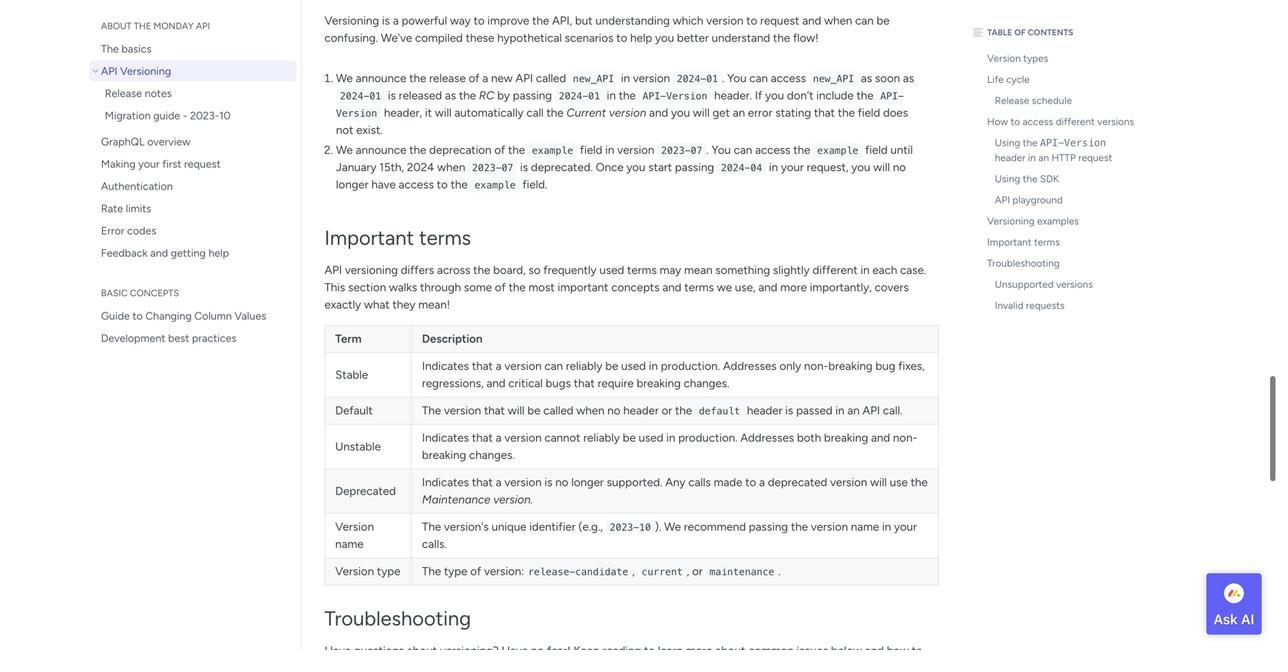 Task type: describe. For each thing, give the bounding box(es) containing it.
be inside the indicates that a version can reliably be used in production. addresses only non-breaking bug fixes, regressions, and critical bugs that require breaking changes.
[[605, 360, 618, 373]]

the up and you will get an error stating that the field does not exist.
[[619, 89, 636, 102]]

unique
[[492, 520, 527, 534]]

limits
[[126, 202, 151, 215]]

your for request,
[[781, 161, 804, 174]]

reliably for cannot
[[583, 431, 620, 445]]

version inside indicates that a version cannot reliably be used in production. addresses both breaking and non- breaking changes.
[[504, 431, 542, 445]]

api up the basics "link"
[[196, 20, 210, 31]]

stating
[[775, 106, 811, 120]]

the right call
[[547, 106, 564, 120]]

production. for both
[[678, 431, 738, 445]]

version inside the indicates that a version can reliably be used in production. addresses only non-breaking bug fixes, regressions, and critical bugs that require breaking changes.
[[504, 360, 542, 373]]

07 inside 2023-07 is deprecated. once you start passing 2024-04
[[502, 162, 513, 174]]

codes
[[127, 224, 156, 237]]

indicates inside indicates that a version is no longer supported. any calls made to a deprecated version will use the maintenance version.
[[422, 476, 469, 490]]

making your first request
[[101, 157, 221, 170]]

version down 'regressions,'
[[444, 404, 481, 418]]

covers
[[875, 281, 909, 295]]

to inside indicates that a version is no longer supported. any calls made to a deprecated version will use the maintenance version.
[[745, 476, 756, 490]]

error
[[101, 224, 124, 237]]

breaking up "the version that will be called when no header or the default header is passed in an api call."
[[637, 377, 681, 391]]

that inside indicates that a version is no longer supported. any calls made to a deprecated version will use the maintenance version.
[[472, 476, 493, 490]]

2024- up not
[[340, 90, 369, 102]]

you inside and you will get an error stating that the field does not exist.
[[671, 106, 690, 120]]

indicates for indicates that a version cannot reliably be used in production. addresses both breaking and non- breaking changes.
[[422, 431, 469, 445]]

in inside api versioning differs across the board, so frequently used terms may mean something slightly different in each case. this section walks through some of the most important concepts and terms we use, and more importantly, covers exactly what they mean!
[[861, 264, 870, 277]]

hide subpages for api versioning image
[[90, 69, 101, 76]]

2023-07 is deprecated. once you start passing 2024-04
[[472, 161, 762, 174]]

0 horizontal spatial important terms
[[324, 226, 471, 250]]

important
[[558, 281, 608, 295]]

name inside the version name
[[335, 538, 364, 552]]

release for release schedule
[[995, 94, 1029, 107]]

you inside in your request, you will no longer have access to the
[[851, 161, 870, 174]]

we inside ). we recommend passing the version name in your calls.
[[664, 520, 681, 534]]

of inside we announce the release of a new api called new_api in version 2024-01 . you can access new_api as soon as 2024-01 is released as the rc by passing 2024-01 in the api-version header. if you don't include the
[[469, 71, 480, 85]]

breaking right both
[[824, 431, 868, 445]]

flow!
[[793, 31, 819, 45]]

). we recommend passing the version name in your calls.
[[422, 520, 917, 552]]

differs
[[401, 264, 434, 277]]

using for using the sdk
[[995, 173, 1020, 185]]

1 horizontal spatial an
[[847, 404, 860, 418]]

version inside we announce the release of a new api called new_api in version 2024-01 . you can access new_api as soon as 2024-01 is released as the rc by passing 2024-01 in the api-version header. if you don't include the
[[633, 71, 670, 85]]

2024- inside 2023-07 is deprecated. once you start passing 2024-04
[[721, 162, 750, 174]]

10 inside the version's unique identifier (e.g., 2023-10
[[639, 522, 651, 534]]

the for version's
[[422, 520, 441, 534]]

0 horizontal spatial header
[[623, 404, 659, 418]]

the inside in your request, you will no longer have access to the
[[451, 178, 468, 192]]

and down may
[[663, 281, 682, 295]]

used for cannot
[[639, 431, 664, 445]]

current
[[566, 106, 606, 120]]

in inside ). we recommend passing the version name in your calls.
[[882, 520, 891, 534]]

will down critical
[[508, 404, 525, 418]]

in right passed
[[836, 404, 845, 418]]

version down the version name
[[335, 565, 374, 579]]

an inside using the api-version header in an http request
[[1039, 152, 1049, 164]]

making
[[101, 157, 136, 170]]

and you will get an error stating that the field does not exist.
[[336, 106, 908, 137]]

1 new_api from the left
[[573, 73, 614, 84]]

2023- inside the version's unique identifier (e.g., 2023-10
[[610, 522, 639, 534]]

to right how
[[1011, 116, 1020, 128]]

feedback
[[101, 247, 148, 260]]

api left call.
[[863, 404, 880, 418]]

error codes link
[[89, 220, 297, 241]]

can inside we announce the release of a new api called new_api in version 2024-01 . you can access new_api as soon as 2024-01 is released as the rc by passing 2024-01 in the api-version header. if you don't include the
[[749, 71, 768, 85]]

api,
[[552, 14, 572, 28]]

2 vertical spatial .
[[778, 565, 781, 579]]

exactly
[[324, 298, 361, 312]]

invalid requests link
[[977, 295, 1139, 316]]

in up and you will get an error stating that the field does not exist.
[[607, 89, 616, 102]]

1 vertical spatial called
[[543, 404, 574, 418]]

the left default
[[675, 404, 692, 418]]

case.
[[900, 264, 926, 277]]

more
[[780, 281, 807, 295]]

bugs
[[546, 377, 571, 391]]

and inside indicates that a version cannot reliably be used in production. addresses both breaking and non- breaking changes.
[[871, 431, 890, 445]]

0 horizontal spatial troubleshooting
[[324, 607, 471, 631]]

hypothetical
[[497, 31, 562, 45]]

rate limits link
[[89, 198, 297, 219]]

versioning is a powerful way to improve the api, but understanding which version to request and when can be confusing. we've compiled these hypothetical scenarios to help you better understand the flow!
[[324, 14, 890, 45]]

term
[[335, 332, 362, 346]]

soon
[[875, 71, 900, 85]]

1 horizontal spatial passing
[[675, 161, 714, 174]]

release schedule
[[995, 94, 1072, 107]]

how
[[987, 116, 1008, 128]]

may
[[660, 264, 681, 277]]

to right guide
[[132, 310, 143, 323]]

production. for only
[[661, 360, 720, 373]]

version left use
[[830, 476, 867, 490]]

version up life cycle
[[987, 52, 1021, 65]]

best
[[168, 332, 189, 345]]

better
[[677, 31, 709, 45]]

the up the released
[[409, 71, 426, 85]]

0 horizontal spatial as
[[445, 89, 456, 102]]

version inside versioning is a powerful way to improve the api, but understanding which version to request and when can be confusing. we've compiled these hypothetical scenarios to help you better understand the flow!
[[706, 14, 744, 28]]

breaking up maintenance on the bottom of page
[[422, 449, 466, 462]]

development best practices link
[[89, 328, 297, 349]]

the up example field.
[[508, 143, 525, 157]]

what
[[364, 298, 390, 312]]

api- inside we announce the release of a new api called new_api in version 2024-01 . you can access new_api as soon as 2024-01 is released as the rc by passing 2024-01 in the api-version header. if you don't include the
[[643, 90, 666, 102]]

api versioning link
[[89, 61, 297, 81]]

field inside field until january 15th, 2024 when
[[865, 143, 888, 157]]

examples
[[1037, 215, 1079, 227]]

help inside versioning is a powerful way to improve the api, but understanding which version to request and when can be confusing. we've compiled these hypothetical scenarios to help you better understand the flow!
[[630, 31, 652, 45]]

requests
[[1026, 300, 1065, 312]]

announce for release
[[356, 71, 407, 85]]

be inside versioning is a powerful way to improve the api, but understanding which version to request and when can be confusing. we've compiled these hypothetical scenarios to help you better understand the flow!
[[877, 14, 890, 28]]

a for cannot
[[496, 431, 502, 445]]

and inside and you will get an error stating that the field does not exist.
[[649, 106, 668, 120]]

using the sdk
[[995, 173, 1059, 185]]

the left 'sdk'
[[1023, 173, 1038, 185]]

no for will
[[893, 161, 906, 174]]

powerful
[[402, 14, 447, 28]]

the up request,
[[793, 143, 810, 157]]

you inside we announce the release of a new api called new_api in version 2024-01 . you can access new_api as soon as 2024-01 is released as the rc by passing 2024-01 in the api-version header. if you don't include the
[[727, 71, 747, 85]]

the basics link
[[89, 38, 297, 59]]

and down codes
[[150, 247, 168, 260]]

and inside the indicates that a version can reliably be used in production. addresses only non-breaking bug fixes, regressions, and critical bugs that require breaking changes.
[[486, 377, 506, 391]]

in up 'api- version'
[[621, 71, 630, 85]]

development best practices
[[101, 332, 237, 345]]

1 horizontal spatial no
[[607, 404, 621, 418]]

0 horizontal spatial versions
[[1056, 278, 1093, 291]]

breaking left bug
[[828, 360, 873, 373]]

version inside ). we recommend passing the version name in your calls.
[[811, 520, 848, 534]]

used inside api versioning differs across the board, so frequently used terms may mean something slightly different in each case. this section walks through some of the most important concepts and terms we use, and more importantly, covers exactly what they mean!
[[600, 264, 624, 277]]

improve
[[488, 14, 529, 28]]

supported.
[[607, 476, 663, 490]]

the right include
[[857, 89, 874, 102]]

will inside indicates that a version is no longer supported. any calls made to a deprecated version will use the maintenance version.
[[870, 476, 887, 490]]

through
[[420, 281, 461, 295]]

does
[[883, 106, 908, 120]]

in inside the indicates that a version can reliably be used in production. addresses only non-breaking bug fixes, regressions, and critical bugs that require breaking changes.
[[649, 360, 658, 373]]

1 horizontal spatial 01
[[588, 90, 600, 102]]

graphql
[[101, 135, 145, 148]]

the up hypothetical
[[532, 14, 549, 28]]

and right use,
[[758, 281, 778, 295]]

no for is
[[555, 476, 569, 490]]

non- inside indicates that a version cannot reliably be used in production. addresses both breaking and non- breaking changes.
[[893, 431, 917, 445]]

version:
[[484, 565, 524, 579]]

api- version
[[336, 90, 904, 119]]

until
[[891, 143, 913, 157]]

name inside ). we recommend passing the version name in your calls.
[[851, 520, 879, 534]]

feedback and getting help link
[[89, 243, 297, 263]]

using for using the api-version header in an http request
[[995, 137, 1020, 149]]

january
[[336, 161, 376, 174]]

mean!
[[418, 298, 450, 312]]

the up the "2024"
[[409, 143, 426, 157]]

guide
[[101, 310, 130, 323]]

will inside in your request, you will no longer have access to the
[[873, 161, 890, 174]]

different inside api versioning differs across the board, so frequently used terms may mean something slightly different in each case. this section walks through some of the most important concepts and terms we use, and more importantly, covers exactly what they mean!
[[813, 264, 858, 277]]

troubleshooting link
[[970, 253, 1139, 274]]

frequently
[[543, 264, 597, 277]]

version inside 'api- version'
[[336, 107, 377, 119]]

request,
[[807, 161, 849, 174]]

non- inside the indicates that a version can reliably be used in production. addresses only non-breaking bug fixes, regressions, and critical bugs that require breaking changes.
[[804, 360, 828, 373]]

the up basics
[[134, 20, 151, 31]]

0 vertical spatial 10
[[219, 109, 231, 122]]

that inside and you will get an error stating that the field does not exist.
[[814, 106, 835, 120]]

1 horizontal spatial as
[[861, 71, 872, 85]]

current
[[642, 567, 683, 578]]

to inside in your request, you will no longer have access to the
[[437, 178, 448, 192]]

unsupported versions
[[995, 278, 1093, 291]]

not
[[336, 123, 353, 137]]

your for first
[[138, 157, 160, 170]]

is left passed
[[785, 404, 793, 418]]

field inside and you will get an error stating that the field does not exist.
[[858, 106, 880, 120]]

to up these
[[474, 14, 485, 28]]

api down using the sdk
[[995, 194, 1010, 206]]

the for version
[[422, 404, 441, 418]]

version down the deprecated
[[335, 520, 374, 534]]

the type of version: release-candidate , current , or maintenance .
[[422, 565, 781, 579]]

both
[[797, 431, 821, 445]]

we've
[[381, 31, 412, 45]]

can inside the indicates that a version can reliably be used in production. addresses only non-breaking bug fixes, regressions, and critical bugs that require breaking changes.
[[545, 360, 563, 373]]

field up once
[[580, 143, 602, 157]]

15th,
[[379, 161, 404, 174]]

api down 'the basics'
[[101, 65, 117, 78]]

how to access different versions
[[987, 116, 1134, 128]]

2023- inside 2023-07 is deprecated. once you start passing 2024-04
[[472, 162, 502, 174]]

across
[[437, 264, 470, 277]]

the inside using the api-version header in an http request
[[1023, 137, 1038, 149]]

to up understand
[[746, 14, 757, 28]]

0 horizontal spatial request
[[184, 157, 221, 170]]

don't
[[787, 89, 814, 102]]

to down understanding
[[616, 31, 627, 45]]

or for ,
[[692, 565, 703, 579]]

version up 2023-07 is deprecated. once you start passing 2024-04
[[617, 143, 654, 157]]

passing inside ). we recommend passing the version name in your calls.
[[749, 520, 788, 534]]

access down the release schedule
[[1023, 116, 1053, 128]]

version types link
[[970, 48, 1139, 69]]

it
[[425, 106, 432, 120]]

life cycle
[[987, 73, 1030, 86]]

basic concepts
[[101, 288, 179, 299]]

about
[[101, 20, 132, 31]]

version inside we announce the release of a new api called new_api in version 2024-01 . you can access new_api as soon as 2024-01 is released as the rc by passing 2024-01 in the api-version header. if you don't include the
[[666, 90, 707, 102]]

calls.
[[422, 538, 447, 552]]

of left version:
[[470, 565, 481, 579]]

a for way
[[393, 14, 399, 28]]

your inside ). we recommend passing the version name in your calls.
[[894, 520, 917, 534]]

maintenance
[[422, 493, 491, 507]]

use
[[890, 476, 908, 490]]

2 horizontal spatial example
[[817, 145, 858, 156]]

. inside we announce the release of a new api called new_api in version 2024-01 . you can access new_api as soon as 2024-01 is released as the rc by passing 2024-01 in the api-version header. if you don't include the
[[722, 71, 724, 85]]

of up example field.
[[494, 143, 505, 157]]

reliably for can
[[566, 360, 602, 373]]

the left rc
[[459, 89, 476, 102]]

the left the flow!
[[773, 31, 790, 45]]

the inside and you will get an error stating that the field does not exist.
[[838, 106, 855, 120]]

versioning for versioning examples
[[987, 215, 1035, 227]]

versioning for versioning is a powerful way to improve the api, but understanding which version to request and when can be confusing. we've compiled these hypothetical scenarios to help you better understand the flow!
[[324, 14, 379, 28]]

bug
[[876, 360, 896, 373]]

access inside we announce the release of a new api called new_api in version 2024-01 . you can access new_api as soon as 2024-01 is released as the rc by passing 2024-01 in the api-version header. if you don't include the
[[771, 71, 806, 85]]

field.
[[523, 178, 547, 192]]

1 vertical spatial versioning
[[120, 65, 171, 78]]

2024- up current
[[559, 90, 588, 102]]

2023- inside we announce the deprecation of the example field in version 2023-07 . you can access the example
[[661, 145, 691, 156]]

you inside versioning is a powerful way to improve the api, but understanding which version to request and when can be confusing. we've compiled these hypothetical scenarios to help you better understand the flow!
[[655, 31, 674, 45]]

important terms link
[[970, 232, 1139, 253]]

0 vertical spatial versions
[[1097, 116, 1134, 128]]

values
[[235, 310, 266, 323]]

field until january 15th, 2024 when
[[336, 143, 913, 174]]

this
[[324, 281, 345, 295]]

will right it
[[435, 106, 452, 120]]

api- inside 'api- version'
[[880, 90, 904, 102]]



Task type: vqa. For each thing, say whether or not it's contained in the screenshot.
Host your apps on monday code (beta) LINK
no



Task type: locate. For each thing, give the bounding box(es) containing it.
0 vertical spatial name
[[851, 520, 879, 534]]

when inside versioning is a powerful way to improve the api, but understanding which version to request and when can be confusing. we've compiled these hypothetical scenarios to help you better understand the flow!
[[824, 14, 852, 28]]

3 indicates from the top
[[422, 476, 469, 490]]

your inside in your request, you will no longer have access to the
[[781, 161, 804, 174]]

2 horizontal spatial api-
[[1040, 137, 1064, 149]]

version.
[[493, 493, 533, 507]]

1 vertical spatial no
[[607, 404, 621, 418]]

2 indicates from the top
[[422, 431, 469, 445]]

a for is
[[496, 476, 502, 490]]

version left cannot
[[504, 431, 542, 445]]

0 vertical spatial used
[[600, 264, 624, 277]]

be up the require
[[605, 360, 618, 373]]

fixes,
[[898, 360, 925, 373]]

type for the
[[444, 565, 467, 579]]

your down graphql overview
[[138, 157, 160, 170]]

is inside indicates that a version is no longer supported. any calls made to a deprecated version will use the maintenance version.
[[545, 476, 553, 490]]

01 up "header."
[[706, 73, 718, 84]]

used for can
[[621, 360, 646, 373]]

1 , from the left
[[632, 565, 635, 579]]

api
[[196, 20, 210, 31], [101, 65, 117, 78], [516, 71, 533, 85], [995, 194, 1010, 206], [324, 264, 342, 277], [863, 404, 880, 418]]

version up understand
[[706, 14, 744, 28]]

but
[[575, 14, 593, 28]]

using
[[995, 137, 1020, 149], [995, 173, 1020, 185]]

when down the require
[[576, 404, 605, 418]]

1 horizontal spatial versioning
[[324, 14, 379, 28]]

unstable
[[335, 440, 381, 454]]

0 horizontal spatial 10
[[219, 109, 231, 122]]

they
[[393, 298, 416, 312]]

version up version. in the left of the page
[[504, 476, 542, 490]]

0 vertical spatial reliably
[[566, 360, 602, 373]]

board,
[[493, 264, 526, 277]]

1 vertical spatial non-
[[893, 431, 917, 445]]

01
[[706, 73, 718, 84], [369, 90, 381, 102], [588, 90, 600, 102]]

in down use
[[882, 520, 891, 534]]

deprecation
[[429, 143, 492, 157]]

project logo image
[[1222, 581, 1246, 606]]

2 type from the left
[[444, 565, 467, 579]]

0 horizontal spatial passing
[[513, 89, 552, 102]]

have
[[371, 178, 396, 192]]

1 type from the left
[[377, 565, 400, 579]]

when up include
[[824, 14, 852, 28]]

invalid
[[995, 300, 1024, 312]]

no inside indicates that a version is no longer supported. any calls made to a deprecated version will use the maintenance version.
[[555, 476, 569, 490]]

1 vertical spatial or
[[692, 565, 703, 579]]

the down include
[[838, 106, 855, 120]]

example left field.
[[474, 179, 516, 191]]

0 vertical spatial different
[[1056, 116, 1095, 128]]

1 vertical spatial reliably
[[583, 431, 620, 445]]

example up deprecated.
[[532, 145, 573, 156]]

life cycle link
[[970, 69, 1139, 90]]

using inside using the api-version header in an http request
[[995, 137, 1020, 149]]

longer for have
[[336, 178, 369, 192]]

ai
[[1241, 611, 1255, 628]]

production. inside the indicates that a version can reliably be used in production. addresses only non-breaking bug fixes, regressions, and critical bugs that require breaking changes.
[[661, 360, 720, 373]]

the up some
[[473, 264, 490, 277]]

1 vertical spatial we
[[336, 143, 353, 157]]

in down "the version that will be called when no header or the default header is passed in an api call."
[[666, 431, 675, 445]]

longer inside in your request, you will no longer have access to the
[[336, 178, 369, 192]]

version up critical
[[504, 360, 542, 373]]

sdk
[[1040, 173, 1059, 185]]

0 horizontal spatial longer
[[336, 178, 369, 192]]

2 horizontal spatial request
[[1078, 152, 1112, 164]]

, right current
[[687, 565, 689, 579]]

1 vertical spatial passing
[[675, 161, 714, 174]]

production. up "the version that will be called when no header or the default header is passed in an api call."
[[661, 360, 720, 373]]

0 vertical spatial help
[[630, 31, 652, 45]]

and
[[802, 14, 821, 28], [649, 106, 668, 120], [150, 247, 168, 260], [663, 281, 682, 295], [758, 281, 778, 295], [486, 377, 506, 391], [871, 431, 890, 445]]

2 vertical spatial used
[[639, 431, 664, 445]]

a inside versioning is a powerful way to improve the api, but understanding which version to request and when can be confusing. we've compiled these hypothetical scenarios to help you better understand the flow!
[[393, 14, 399, 28]]

2 vertical spatial an
[[847, 404, 860, 418]]

announce up header,
[[356, 71, 407, 85]]

0 horizontal spatial help
[[208, 247, 229, 260]]

walks
[[389, 281, 417, 295]]

guide to changing column values
[[101, 310, 266, 323]]

you left 'start'
[[626, 161, 645, 174]]

indicates that a version cannot reliably be used in production. addresses both breaking and non- breaking changes.
[[422, 431, 917, 462]]

0 horizontal spatial versioning
[[120, 65, 171, 78]]

in up "the version that will be called when no header or the default header is passed in an api call."
[[649, 360, 658, 373]]

1 horizontal spatial non-
[[893, 431, 917, 445]]

api- up does
[[880, 90, 904, 102]]

reliably up bugs
[[566, 360, 602, 373]]

2 vertical spatial versioning
[[987, 215, 1035, 227]]

versions
[[1097, 116, 1134, 128], [1056, 278, 1093, 291]]

importantly,
[[810, 281, 872, 295]]

you inside we announce the release of a new api called new_api in version 2024-01 . you can access new_api as soon as 2024-01 is released as the rc by passing 2024-01 in the api-version header. if you don't include the
[[765, 89, 784, 102]]

we inside we announce the release of a new api called new_api in version 2024-01 . you can access new_api as soon as 2024-01 is released as the rc by passing 2024-01 in the api-version header. if you don't include the
[[336, 71, 353, 85]]

2 horizontal spatial as
[[903, 71, 914, 85]]

1 horizontal spatial different
[[1056, 116, 1095, 128]]

new_api up include
[[813, 73, 854, 84]]

changes. inside the indicates that a version can reliably be used in production. addresses only non-breaking bug fixes, regressions, and critical bugs that require breaking changes.
[[684, 377, 730, 391]]

as right soon
[[903, 71, 914, 85]]

recommend
[[684, 520, 746, 534]]

2 horizontal spatial when
[[824, 14, 852, 28]]

versioning up confusing.
[[324, 14, 379, 28]]

2 , from the left
[[687, 565, 689, 579]]

called
[[536, 71, 566, 85], [543, 404, 574, 418]]

1 vertical spatial used
[[621, 360, 646, 373]]

2 announce from the top
[[356, 143, 407, 157]]

a inside the indicates that a version can reliably be used in production. addresses only non-breaking bug fixes, regressions, and critical bugs that require breaking changes.
[[496, 360, 502, 373]]

1 horizontal spatial changes.
[[684, 377, 730, 391]]

important terms inside "important terms" link
[[987, 236, 1060, 248]]

0 horizontal spatial name
[[335, 538, 364, 552]]

terms down versioning examples link
[[1034, 236, 1060, 248]]

deprecated.
[[531, 161, 593, 174]]

troubleshooting down version type
[[324, 607, 471, 631]]

in
[[621, 71, 630, 85], [607, 89, 616, 102], [605, 143, 614, 157], [1028, 152, 1036, 164], [769, 161, 778, 174], [861, 264, 870, 277], [649, 360, 658, 373], [836, 404, 845, 418], [666, 431, 675, 445], [882, 520, 891, 534]]

api inside api versioning differs across the board, so frequently used terms may mean something slightly different in each case. this section walks through some of the most important concepts and terms we use, and more importantly, covers exactly what they mean!
[[324, 264, 342, 277]]

or up indicates that a version cannot reliably be used in production. addresses both breaking and non- breaking changes.
[[662, 404, 672, 418]]

0 horizontal spatial .
[[706, 143, 709, 157]]

can
[[855, 14, 874, 28], [749, 71, 768, 85], [734, 143, 752, 157], [545, 360, 563, 373]]

2 using from the top
[[995, 173, 1020, 185]]

deprecated
[[335, 485, 396, 498]]

1 horizontal spatial type
[[444, 565, 467, 579]]

addresses inside the indicates that a version can reliably be used in production. addresses only non-breaking bug fixes, regressions, and critical bugs that require breaking changes.
[[723, 360, 777, 373]]

addresses for only
[[723, 360, 777, 373]]

in inside indicates that a version cannot reliably be used in production. addresses both breaking and non- breaking changes.
[[666, 431, 675, 445]]

version inside using the api-version header in an http request
[[1064, 137, 1106, 149]]

changes. up version. in the left of the page
[[469, 449, 515, 462]]

api up "this"
[[324, 264, 342, 277]]

1 horizontal spatial new_api
[[813, 73, 854, 84]]

help down understanding
[[630, 31, 652, 45]]

addresses for both
[[740, 431, 794, 445]]

a
[[393, 14, 399, 28], [482, 71, 488, 85], [496, 360, 502, 373], [496, 431, 502, 445], [496, 476, 502, 490], [759, 476, 765, 490]]

you left get
[[671, 106, 690, 120]]

1 vertical spatial production.
[[678, 431, 738, 445]]

1 vertical spatial announce
[[356, 143, 407, 157]]

can inside versioning is a powerful way to improve the api, but understanding which version to request and when can be confusing. we've compiled these hypothetical scenarios to help you better understand the flow!
[[855, 14, 874, 28]]

is up 'identifier'
[[545, 476, 553, 490]]

passing up call
[[513, 89, 552, 102]]

authentication link
[[89, 176, 297, 197]]

is up field.
[[520, 161, 528, 174]]

making your first request link
[[89, 154, 297, 174]]

most
[[529, 281, 555, 295]]

release down life cycle
[[995, 94, 1029, 107]]

start
[[648, 161, 672, 174]]

your
[[138, 157, 160, 170], [781, 161, 804, 174], [894, 520, 917, 534]]

0 vertical spatial changes.
[[684, 377, 730, 391]]

01 up exist.
[[369, 90, 381, 102]]

2 vertical spatial indicates
[[422, 476, 469, 490]]

1 horizontal spatial .
[[722, 71, 724, 85]]

version
[[987, 52, 1021, 65], [666, 90, 707, 102], [336, 107, 377, 119], [1064, 137, 1106, 149], [335, 520, 374, 534], [335, 565, 374, 579]]

indicates inside the indicates that a version can reliably be used in production. addresses only non-breaking bug fixes, regressions, and critical bugs that require breaking changes.
[[422, 360, 469, 373]]

the inside indicates that a version is no longer supported. any calls made to a deprecated version will use the maintenance version.
[[911, 476, 928, 490]]

1 horizontal spatial important
[[987, 236, 1032, 248]]

1 vertical spatial 10
[[639, 522, 651, 534]]

call
[[527, 106, 544, 120]]

0 horizontal spatial 07
[[502, 162, 513, 174]]

1 horizontal spatial 10
[[639, 522, 651, 534]]

1 vertical spatial help
[[208, 247, 229, 260]]

a for can
[[496, 360, 502, 373]]

1 horizontal spatial when
[[576, 404, 605, 418]]

1 indicates from the top
[[422, 360, 469, 373]]

access down the "2024"
[[399, 178, 434, 192]]

release for release notes
[[105, 87, 142, 100]]

compiled
[[415, 31, 463, 45]]

2 horizontal spatial versioning
[[987, 215, 1035, 227]]

section
[[348, 281, 386, 295]]

1 vertical spatial longer
[[571, 476, 604, 490]]

changes. inside indicates that a version cannot reliably be used in production. addresses both breaking and non- breaking changes.
[[469, 449, 515, 462]]

1 horizontal spatial name
[[851, 520, 879, 534]]

0 horizontal spatial release
[[105, 87, 142, 100]]

of down the board,
[[495, 281, 506, 295]]

understanding
[[595, 14, 670, 28]]

2 horizontal spatial passing
[[749, 520, 788, 534]]

2024- down the better at top right
[[677, 73, 706, 84]]

2 horizontal spatial an
[[1039, 152, 1049, 164]]

migration guide - 2023-10
[[105, 109, 231, 122]]

2023-
[[190, 109, 219, 122], [661, 145, 691, 156], [472, 162, 502, 174], [610, 522, 639, 534]]

announce for deprecation
[[356, 143, 407, 157]]

no down the require
[[607, 404, 621, 418]]

get
[[713, 106, 730, 120]]

or for header
[[662, 404, 672, 418]]

header,
[[384, 106, 422, 120]]

longer inside indicates that a version is no longer supported. any calls made to a deprecated version will use the maintenance version.
[[571, 476, 604, 490]]

help right getting
[[208, 247, 229, 260]]

version types
[[987, 52, 1048, 65]]

ask ai
[[1214, 611, 1255, 628]]

in left each
[[861, 264, 870, 277]]

0 vertical spatial troubleshooting
[[987, 257, 1060, 270]]

2 new_api from the left
[[813, 73, 854, 84]]

error codes
[[101, 224, 156, 237]]

api- inside using the api-version header in an http request
[[1040, 137, 1064, 149]]

type for version
[[377, 565, 400, 579]]

1 horizontal spatial header
[[747, 404, 782, 418]]

longer up "(e.g.,"
[[571, 476, 604, 490]]

called inside we announce the release of a new api called new_api in version 2024-01 . you can access new_api as soon as 2024-01 is released as the rc by passing 2024-01 in the api-version header. if you don't include the
[[536, 71, 566, 85]]

version up not
[[336, 107, 377, 119]]

development
[[101, 332, 165, 345]]

1 horizontal spatial important terms
[[987, 236, 1060, 248]]

1 vertical spatial changes.
[[469, 449, 515, 462]]

passing up maintenance
[[749, 520, 788, 534]]

mean
[[684, 264, 713, 277]]

1 vertical spatial you
[[712, 143, 731, 157]]

we for deprecation
[[336, 143, 353, 157]]

your left request,
[[781, 161, 804, 174]]

the inside ). we recommend passing the version name in your calls.
[[791, 520, 808, 534]]

is up header,
[[388, 89, 396, 102]]

indicates inside indicates that a version cannot reliably be used in production. addresses both breaking and non- breaking changes.
[[422, 431, 469, 445]]

0 horizontal spatial changes.
[[469, 449, 515, 462]]

passing inside we announce the release of a new api called new_api in version 2024-01 . you can access new_api as soon as 2024-01 is released as the rc by passing 2024-01 in the api-version header. if you don't include the
[[513, 89, 552, 102]]

we down not
[[336, 143, 353, 157]]

0 horizontal spatial no
[[555, 476, 569, 490]]

0 horizontal spatial 01
[[369, 90, 381, 102]]

changes. up default
[[684, 377, 730, 391]]

versioning up release notes
[[120, 65, 171, 78]]

passing right 'start'
[[675, 161, 714, 174]]

non- down call.
[[893, 431, 917, 445]]

2 horizontal spatial .
[[778, 565, 781, 579]]

addresses inside indicates that a version cannot reliably be used in production. addresses both breaking and non- breaking changes.
[[740, 431, 794, 445]]

access inside in your request, you will no longer have access to the
[[399, 178, 434, 192]]

0 vertical spatial an
[[733, 106, 745, 120]]

1 using from the top
[[995, 137, 1020, 149]]

1 horizontal spatial or
[[692, 565, 703, 579]]

longer down january on the top left
[[336, 178, 369, 192]]

request inside using the api-version header in an http request
[[1078, 152, 1112, 164]]

header right default
[[747, 404, 782, 418]]

the
[[101, 42, 119, 55], [422, 404, 441, 418], [422, 520, 441, 534], [422, 565, 441, 579]]

1 horizontal spatial release
[[995, 94, 1029, 107]]

called down bugs
[[543, 404, 574, 418]]

header inside using the api-version header in an http request
[[995, 152, 1026, 164]]

example field.
[[474, 178, 547, 192]]

.
[[722, 71, 724, 85], [706, 143, 709, 157], [778, 565, 781, 579]]

rate limits
[[101, 202, 151, 215]]

an inside and you will get an error stating that the field does not exist.
[[733, 106, 745, 120]]

troubleshooting
[[987, 257, 1060, 270], [324, 607, 471, 631]]

the for type
[[422, 565, 441, 579]]

will left use
[[870, 476, 887, 490]]

0 horizontal spatial or
[[662, 404, 672, 418]]

2 horizontal spatial no
[[893, 161, 906, 174]]

graphql overview
[[101, 135, 191, 148]]

used inside the indicates that a version can reliably be used in production. addresses only non-breaking bug fixes, regressions, and critical bugs that require breaking changes.
[[621, 360, 646, 373]]

0 horizontal spatial when
[[437, 161, 465, 174]]

we down confusing.
[[336, 71, 353, 85]]

2 horizontal spatial your
[[894, 520, 917, 534]]

1 vertical spatial troubleshooting
[[324, 607, 471, 631]]

1 horizontal spatial example
[[532, 145, 573, 156]]

the basics
[[101, 42, 152, 55]]

0 vertical spatial you
[[727, 71, 747, 85]]

versioning inside versioning is a powerful way to improve the api, but understanding which version to request and when can be confusing. we've compiled these hypothetical scenarios to help you better understand the flow!
[[324, 14, 379, 28]]

terms up concepts
[[627, 264, 657, 277]]

no
[[893, 161, 906, 174], [607, 404, 621, 418], [555, 476, 569, 490]]

practices
[[192, 332, 237, 345]]

2024-
[[677, 73, 706, 84], [340, 90, 369, 102], [559, 90, 588, 102], [721, 162, 750, 174]]

longer for supported.
[[571, 476, 604, 490]]

stable
[[335, 368, 368, 382]]

0 vertical spatial called
[[536, 71, 566, 85]]

0 vertical spatial passing
[[513, 89, 552, 102]]

request up the flow!
[[760, 14, 799, 28]]

1 vertical spatial name
[[335, 538, 364, 552]]

life
[[987, 73, 1004, 86]]

in inside in your request, you will no longer have access to the
[[769, 161, 778, 174]]

and down call.
[[871, 431, 890, 445]]

in up once
[[605, 143, 614, 157]]

to down deprecation
[[437, 178, 448, 192]]

will inside and you will get an error stating that the field does not exist.
[[693, 106, 710, 120]]

be inside indicates that a version cannot reliably be used in production. addresses both breaking and non- breaking changes.
[[623, 431, 636, 445]]

request right http at the right top
[[1078, 152, 1112, 164]]

the up calls.
[[422, 520, 441, 534]]

indicates for indicates that a version can reliably be used in production. addresses only non-breaking bug fixes, regressions, and critical bugs that require breaking changes.
[[422, 360, 469, 373]]

2 vertical spatial no
[[555, 476, 569, 490]]

1 horizontal spatial 07
[[691, 145, 702, 156]]

will
[[435, 106, 452, 120], [693, 106, 710, 120], [873, 161, 890, 174], [508, 404, 525, 418], [870, 476, 887, 490]]

(e.g.,
[[578, 520, 603, 534]]

an right passed
[[847, 404, 860, 418]]

0 vertical spatial production.
[[661, 360, 720, 373]]

a inside we announce the release of a new api called new_api in version 2024-01 . you can access new_api as soon as 2024-01 is released as the rc by passing 2024-01 in the api-version header. if you don't include the
[[482, 71, 488, 85]]

when inside field until january 15th, 2024 when
[[437, 161, 465, 174]]

using the sdk link
[[977, 169, 1139, 190]]

rate
[[101, 202, 123, 215]]

a inside indicates that a version cannot reliably be used in production. addresses both breaking and non- breaking changes.
[[496, 431, 502, 445]]

using up the api playground
[[995, 173, 1020, 185]]

addresses left only
[[723, 360, 777, 373]]

is inside we announce the release of a new api called new_api in version 2024-01 . you can access new_api as soon as 2024-01 is released as the rc by passing 2024-01 in the api-version header. if you don't include the
[[388, 89, 396, 102]]

we for release
[[336, 71, 353, 85]]

be down critical
[[527, 404, 540, 418]]

to right made
[[745, 476, 756, 490]]

release schedule link
[[977, 90, 1139, 111]]

confusing.
[[324, 31, 378, 45]]

each
[[873, 264, 897, 277]]

0 horizontal spatial example
[[474, 179, 516, 191]]

1 vertical spatial 07
[[502, 162, 513, 174]]

is inside versioning is a powerful way to improve the api, but understanding which version to request and when can be confusing. we've compiled these hypothetical scenarios to help you better understand the flow!
[[382, 14, 390, 28]]

addresses
[[723, 360, 777, 373], [740, 431, 794, 445]]

version down we announce the release of a new api called new_api in version 2024-01 . you can access new_api as soon as 2024-01 is released as the rc by passing 2024-01 in the api-version header. if you don't include the
[[609, 106, 646, 120]]

announce inside we announce the release of a new api called new_api in version 2024-01 . you can access new_api as soon as 2024-01 is released as the rc by passing 2024-01 in the api-version header. if you don't include the
[[356, 71, 407, 85]]

1 vertical spatial indicates
[[422, 431, 469, 445]]

monday
[[154, 20, 194, 31]]

terms down mean
[[684, 281, 714, 295]]

terms up across on the top of the page
[[419, 226, 471, 250]]

schedule
[[1032, 94, 1072, 107]]

version up http at the right top
[[1064, 137, 1106, 149]]

2 horizontal spatial 01
[[706, 73, 718, 84]]

1 announce from the top
[[356, 71, 407, 85]]

release notes
[[105, 87, 172, 100]]

changes.
[[684, 377, 730, 391], [469, 449, 515, 462]]

so
[[529, 264, 541, 277]]

regressions,
[[422, 377, 484, 391]]

2 horizontal spatial header
[[995, 152, 1026, 164]]

that inside indicates that a version cannot reliably be used in production. addresses both breaking and non- breaking changes.
[[472, 431, 493, 445]]

indicates up 'regressions,'
[[422, 360, 469, 373]]

the for basics
[[101, 42, 119, 55]]

concepts
[[611, 281, 660, 295]]

migration
[[105, 109, 151, 122]]

deprecated
[[768, 476, 827, 490]]

0 vertical spatial no
[[893, 161, 906, 174]]

concepts
[[130, 288, 179, 299]]

and inside versioning is a powerful way to improve the api, but understanding which version to request and when can be confusing. we've compiled these hypothetical scenarios to help you better understand the flow!
[[802, 14, 821, 28]]

of inside api versioning differs across the board, so frequently used terms may mean something slightly different in each case. this section walks through some of the most important concepts and terms we use, and more importantly, covers exactly what they mean!
[[495, 281, 506, 295]]

only
[[780, 360, 801, 373]]

different down release schedule link
[[1056, 116, 1095, 128]]

2023- right -
[[190, 109, 219, 122]]

2 vertical spatial when
[[576, 404, 605, 418]]

you right if
[[765, 89, 784, 102]]

indicates down 'regressions,'
[[422, 431, 469, 445]]

0 horizontal spatial new_api
[[573, 73, 614, 84]]

ask ai button
[[1207, 574, 1262, 635]]

0 horizontal spatial ,
[[632, 565, 635, 579]]

0 horizontal spatial type
[[377, 565, 400, 579]]

access up the 04
[[755, 143, 791, 157]]

the down deprecation
[[451, 178, 468, 192]]

the inside "link"
[[101, 42, 119, 55]]

0 horizontal spatial api-
[[643, 90, 666, 102]]

production. inside indicates that a version cannot reliably be used in production. addresses both breaking and non- breaking changes.
[[678, 431, 738, 445]]

07 inside we announce the deprecation of the example field in version 2023-07 . you can access the example
[[691, 145, 702, 156]]

the down the board,
[[509, 281, 526, 295]]

example inside example field.
[[474, 179, 516, 191]]

the down deprecated
[[791, 520, 808, 534]]

no inside in your request, you will no longer have access to the
[[893, 161, 906, 174]]

api inside we announce the release of a new api called new_api in version 2024-01 . you can access new_api as soon as 2024-01 is released as the rc by passing 2024-01 in the api-version header. if you don't include the
[[516, 71, 533, 85]]

field
[[858, 106, 880, 120], [580, 143, 602, 157], [865, 143, 888, 157]]

announce up 15th,
[[356, 143, 407, 157]]

0 horizontal spatial important
[[324, 226, 414, 250]]

identifier
[[529, 520, 576, 534]]

1 vertical spatial .
[[706, 143, 709, 157]]

in inside using the api-version header in an http request
[[1028, 152, 1036, 164]]

breaking
[[828, 360, 873, 373], [637, 377, 681, 391], [824, 431, 868, 445], [422, 449, 466, 462]]

request inside versioning is a powerful way to improve the api, but understanding which version to request and when can be confusing. we've compiled these hypothetical scenarios to help you better understand the flow!
[[760, 14, 799, 28]]

0 horizontal spatial an
[[733, 106, 745, 120]]

1 horizontal spatial your
[[781, 161, 804, 174]]

an right get
[[733, 106, 745, 120]]

basics
[[121, 42, 152, 55]]

no down cannot
[[555, 476, 569, 490]]

will right request,
[[873, 161, 890, 174]]



